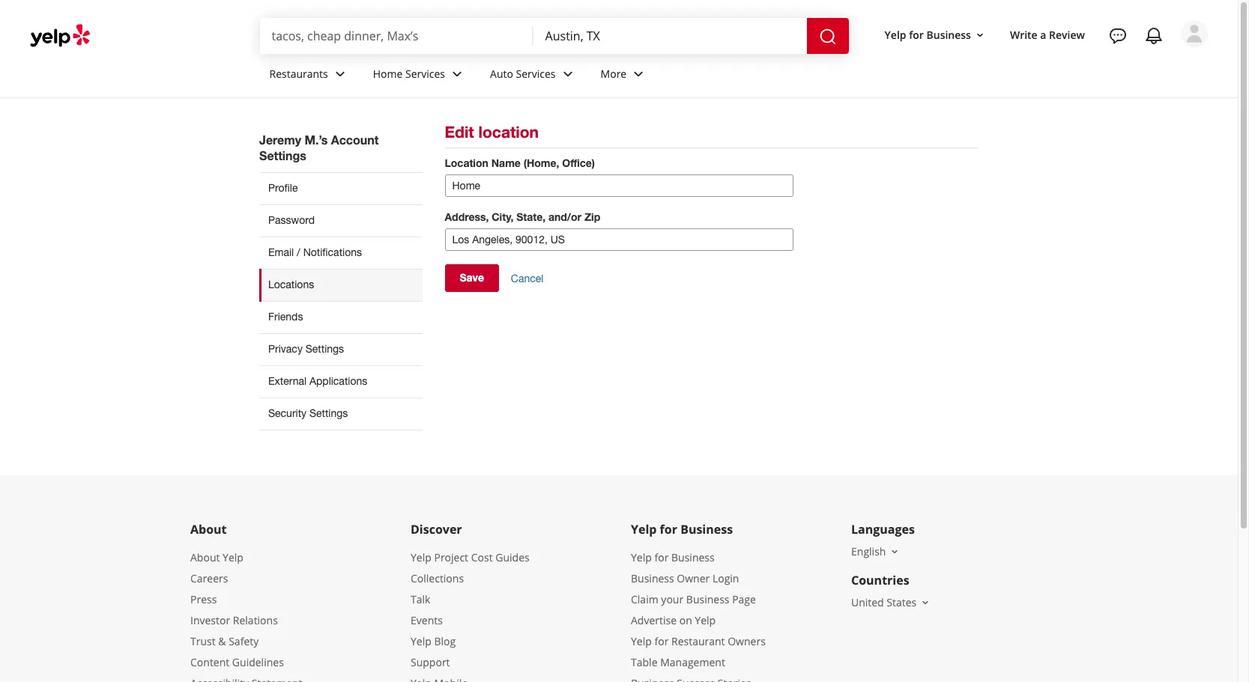Task type: describe. For each thing, give the bounding box(es) containing it.
careers link
[[190, 572, 228, 586]]

about yelp link
[[190, 551, 243, 565]]

press link
[[190, 593, 217, 607]]

settings for privacy
[[306, 343, 344, 355]]

name
[[491, 157, 521, 169]]

cancel
[[511, 272, 544, 284]]

Near text field
[[545, 28, 795, 44]]

jeremy m. image
[[1181, 20, 1208, 47]]

16 chevron down v2 image for english
[[889, 546, 901, 558]]

auto services
[[490, 66, 556, 81]]

united states
[[851, 596, 917, 610]]

account
[[331, 133, 379, 147]]

discover
[[411, 521, 462, 538]]

write a review
[[1010, 27, 1085, 42]]

yelp for business inside yelp for business button
[[885, 27, 971, 42]]

0 horizontal spatial yelp for business
[[631, 521, 733, 538]]

save button
[[445, 265, 499, 292]]

login
[[713, 572, 739, 586]]

(home,
[[524, 157, 559, 169]]

business categories element
[[257, 54, 1208, 97]]

advertise
[[631, 614, 677, 628]]

/
[[297, 247, 300, 259]]

trust & safety link
[[190, 635, 259, 649]]

user actions element
[[873, 19, 1229, 111]]

business inside button
[[927, 27, 971, 42]]

jeremy m.'s account settings
[[259, 133, 379, 163]]

yelp for business button
[[879, 21, 992, 48]]

search image
[[819, 27, 837, 45]]

location name (home, office)
[[445, 157, 595, 169]]

jeremy
[[259, 133, 301, 147]]

Find text field
[[272, 28, 521, 44]]

m.'s
[[305, 133, 328, 147]]

yelp right on
[[695, 614, 716, 628]]

save
[[460, 271, 484, 284]]

for inside button
[[909, 27, 924, 42]]

management
[[660, 656, 725, 670]]

email / notifications link
[[259, 237, 422, 269]]

address,
[[445, 211, 489, 223]]

yelp project cost guides link
[[411, 551, 530, 565]]

yelp for business link
[[631, 551, 715, 565]]

profile link
[[259, 172, 422, 205]]

write
[[1010, 27, 1038, 42]]

locations link
[[259, 269, 422, 301]]

auto services link
[[478, 54, 589, 97]]

office)
[[562, 157, 595, 169]]

table
[[631, 656, 658, 670]]

address, city, state, and/or zip
[[445, 211, 600, 223]]

24 chevron down v2 image for more
[[630, 65, 648, 83]]

careers
[[190, 572, 228, 586]]

united
[[851, 596, 884, 610]]

yelp up yelp for business link
[[631, 521, 657, 538]]

business owner login link
[[631, 572, 739, 586]]

english
[[851, 545, 886, 559]]

languages
[[851, 521, 915, 538]]

united states button
[[851, 596, 932, 610]]

24 chevron down v2 image for auto services
[[559, 65, 577, 83]]

yelp blog link
[[411, 635, 456, 649]]

safety
[[229, 635, 259, 649]]

external applications
[[268, 375, 367, 387]]

table management link
[[631, 656, 725, 670]]

your
[[661, 593, 684, 607]]

review
[[1049, 27, 1085, 42]]

settings inside 'jeremy m.'s account settings'
[[259, 148, 306, 163]]

auto
[[490, 66, 513, 81]]

restaurant
[[671, 635, 725, 649]]

none field find
[[272, 28, 521, 44]]

investor relations link
[[190, 614, 278, 628]]

talk link
[[411, 593, 430, 607]]

collections
[[411, 572, 464, 586]]

write a review link
[[1004, 21, 1091, 48]]

owners
[[728, 635, 766, 649]]

about yelp careers press investor relations trust & safety content guidelines
[[190, 551, 284, 670]]

cancel link
[[511, 272, 544, 286]]

friends
[[268, 311, 303, 323]]

edit location
[[445, 123, 539, 142]]

claim your business page link
[[631, 593, 756, 607]]

privacy
[[268, 343, 303, 355]]

yelp up collections
[[411, 551, 432, 565]]

email / notifications
[[268, 247, 362, 259]]

restaurants link
[[257, 54, 361, 97]]

more link
[[589, 54, 660, 97]]

external applications link
[[259, 366, 422, 398]]



Task type: locate. For each thing, give the bounding box(es) containing it.
yelp inside about yelp careers press investor relations trust & safety content guidelines
[[223, 551, 243, 565]]

relations
[[233, 614, 278, 628]]

24 chevron down v2 image inside auto services link
[[559, 65, 577, 83]]

home
[[373, 66, 403, 81]]

support
[[411, 656, 450, 670]]

2 none field from the left
[[545, 28, 795, 44]]

page
[[732, 593, 756, 607]]

4 24 chevron down v2 image from the left
[[630, 65, 648, 83]]

1 none field from the left
[[272, 28, 521, 44]]

settings for security
[[309, 408, 348, 420]]

services for auto services
[[516, 66, 556, 81]]

24 chevron down v2 image right auto services
[[559, 65, 577, 83]]

events
[[411, 614, 443, 628]]

security settings
[[268, 408, 348, 420]]

a
[[1040, 27, 1046, 42]]

countries
[[851, 572, 909, 589]]

0 horizontal spatial 16 chevron down v2 image
[[889, 546, 901, 558]]

16 chevron down v2 image left write
[[974, 29, 986, 41]]

none field up home
[[272, 28, 521, 44]]

city,
[[492, 211, 514, 223]]

services for home services
[[405, 66, 445, 81]]

yelp inside button
[[885, 27, 906, 42]]

collections link
[[411, 572, 464, 586]]

settings up external applications
[[306, 343, 344, 355]]

states
[[887, 596, 917, 610]]

advertise on yelp link
[[631, 614, 716, 628]]

business
[[927, 27, 971, 42], [681, 521, 733, 538], [671, 551, 715, 565], [631, 572, 674, 586], [686, 593, 730, 607]]

more
[[601, 66, 627, 81]]

project
[[434, 551, 468, 565]]

content guidelines link
[[190, 656, 284, 670]]

services right home
[[405, 66, 445, 81]]

about for about yelp careers press investor relations trust & safety content guidelines
[[190, 551, 220, 565]]

guides
[[496, 551, 530, 565]]

security settings link
[[259, 398, 422, 431]]

investor
[[190, 614, 230, 628]]

24 chevron down v2 image inside 'restaurants' link
[[331, 65, 349, 83]]

notifications image
[[1145, 27, 1163, 45]]

privacy settings
[[268, 343, 344, 355]]

&
[[218, 635, 226, 649]]

yelp
[[885, 27, 906, 42], [631, 521, 657, 538], [223, 551, 243, 565], [411, 551, 432, 565], [631, 551, 652, 565], [695, 614, 716, 628], [411, 635, 432, 649], [631, 635, 652, 649]]

1 24 chevron down v2 image from the left
[[331, 65, 349, 83]]

home services
[[373, 66, 445, 81]]

settings
[[259, 148, 306, 163], [306, 343, 344, 355], [309, 408, 348, 420]]

24 chevron down v2 image
[[331, 65, 349, 83], [448, 65, 466, 83], [559, 65, 577, 83], [630, 65, 648, 83]]

1 about from the top
[[190, 521, 227, 538]]

security
[[268, 408, 307, 420]]

none field near
[[545, 28, 795, 44]]

on
[[679, 614, 692, 628]]

support link
[[411, 656, 450, 670]]

2 about from the top
[[190, 551, 220, 565]]

notifications
[[303, 247, 362, 259]]

trust
[[190, 635, 216, 649]]

0 vertical spatial 16 chevron down v2 image
[[974, 29, 986, 41]]

blog
[[434, 635, 456, 649]]

None text field
[[445, 175, 793, 197], [445, 229, 793, 251], [445, 175, 793, 197], [445, 229, 793, 251]]

about up about yelp 'link'
[[190, 521, 227, 538]]

16 chevron down v2 image inside english 'dropdown button'
[[889, 546, 901, 558]]

location
[[479, 123, 539, 142]]

settings down the jeremy
[[259, 148, 306, 163]]

locations
[[268, 279, 314, 291]]

applications
[[309, 375, 367, 387]]

email
[[268, 247, 294, 259]]

about up careers link
[[190, 551, 220, 565]]

0 vertical spatial settings
[[259, 148, 306, 163]]

yelp for restaurant owners link
[[631, 635, 766, 649]]

24 chevron down v2 image for home services
[[448, 65, 466, 83]]

1 vertical spatial settings
[[306, 343, 344, 355]]

2 vertical spatial settings
[[309, 408, 348, 420]]

2 services from the left
[[516, 66, 556, 81]]

0 horizontal spatial none field
[[272, 28, 521, 44]]

24 chevron down v2 image inside home services link
[[448, 65, 466, 83]]

state,
[[516, 211, 546, 223]]

external
[[268, 375, 307, 387]]

1 vertical spatial about
[[190, 551, 220, 565]]

None search field
[[260, 18, 852, 54]]

2 24 chevron down v2 image from the left
[[448, 65, 466, 83]]

owner
[[677, 572, 710, 586]]

1 horizontal spatial services
[[516, 66, 556, 81]]

privacy settings link
[[259, 333, 422, 366]]

press
[[190, 593, 217, 607]]

about for about
[[190, 521, 227, 538]]

and/or
[[549, 211, 582, 223]]

1 vertical spatial yelp for business
[[631, 521, 733, 538]]

settings down the applications
[[309, 408, 348, 420]]

english button
[[851, 545, 901, 559]]

1 vertical spatial 16 chevron down v2 image
[[889, 546, 901, 558]]

about inside about yelp careers press investor relations trust & safety content guidelines
[[190, 551, 220, 565]]

guidelines
[[232, 656, 284, 670]]

about
[[190, 521, 227, 538], [190, 551, 220, 565]]

talk
[[411, 593, 430, 607]]

yelp up claim
[[631, 551, 652, 565]]

None field
[[272, 28, 521, 44], [545, 28, 795, 44]]

messages image
[[1109, 27, 1127, 45]]

services right auto
[[516, 66, 556, 81]]

24 chevron down v2 image for restaurants
[[331, 65, 349, 83]]

24 chevron down v2 image right more
[[630, 65, 648, 83]]

16 chevron down v2 image
[[920, 597, 932, 609]]

claim
[[631, 593, 658, 607]]

password link
[[259, 205, 422, 237]]

profile
[[268, 182, 298, 194]]

16 chevron down v2 image for yelp for business
[[974, 29, 986, 41]]

yelp for business
[[885, 27, 971, 42], [631, 521, 733, 538]]

yelp up table
[[631, 635, 652, 649]]

none field up more link
[[545, 28, 795, 44]]

0 vertical spatial yelp for business
[[885, 27, 971, 42]]

1 horizontal spatial none field
[[545, 28, 795, 44]]

yelp project cost guides collections talk events yelp blog support
[[411, 551, 530, 670]]

yelp down events on the left bottom of page
[[411, 635, 432, 649]]

24 chevron down v2 image right restaurants
[[331, 65, 349, 83]]

16 chevron down v2 image down languages
[[889, 546, 901, 558]]

restaurants
[[269, 66, 328, 81]]

zip
[[584, 211, 600, 223]]

24 chevron down v2 image left auto
[[448, 65, 466, 83]]

yelp up careers link
[[223, 551, 243, 565]]

location
[[445, 157, 488, 169]]

3 24 chevron down v2 image from the left
[[559, 65, 577, 83]]

1 services from the left
[[405, 66, 445, 81]]

0 horizontal spatial services
[[405, 66, 445, 81]]

0 vertical spatial about
[[190, 521, 227, 538]]

16 chevron down v2 image inside yelp for business button
[[974, 29, 986, 41]]

yelp right the search image
[[885, 27, 906, 42]]

cost
[[471, 551, 493, 565]]

edit
[[445, 123, 474, 142]]

1 horizontal spatial yelp for business
[[885, 27, 971, 42]]

16 chevron down v2 image
[[974, 29, 986, 41], [889, 546, 901, 558]]

24 chevron down v2 image inside more link
[[630, 65, 648, 83]]

1 horizontal spatial 16 chevron down v2 image
[[974, 29, 986, 41]]



Task type: vqa. For each thing, say whether or not it's contained in the screenshot.


